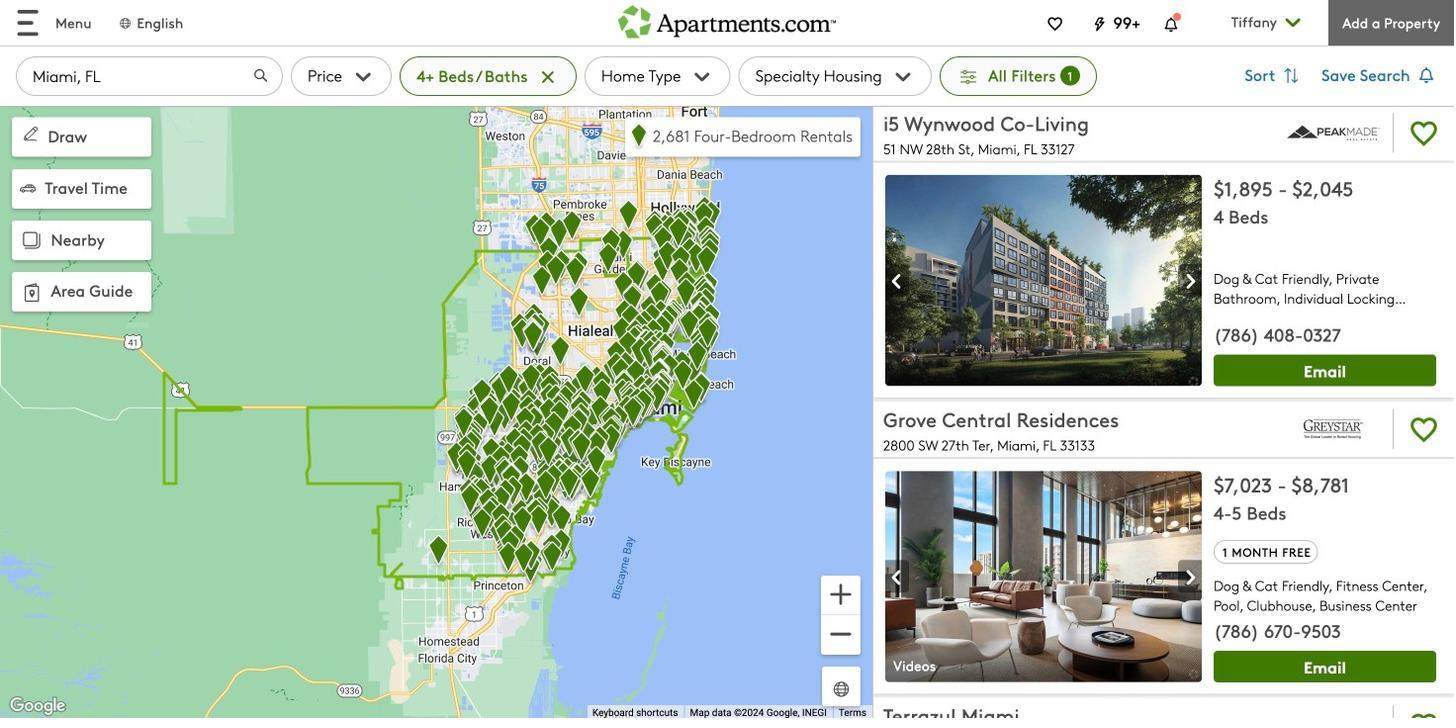 Task type: vqa. For each thing, say whether or not it's contained in the screenshot.
Location or Point of Interest "text box"
yes



Task type: describe. For each thing, give the bounding box(es) containing it.
map region
[[0, 106, 873, 719]]

building photo - grove central residences image
[[886, 471, 1203, 683]]

peakmade real estate image
[[1287, 109, 1382, 157]]

margin image
[[18, 226, 46, 255]]

building photo - i5 wynwood co-living image
[[886, 175, 1203, 386]]

apartments.com logo image
[[619, 0, 836, 38]]

google image
[[5, 694, 70, 719]]

Location or Point of Interest text field
[[16, 56, 283, 96]]

satellite view image
[[830, 678, 853, 701]]



Task type: locate. For each thing, give the bounding box(es) containing it.
margin image
[[20, 123, 42, 145], [20, 180, 36, 196], [18, 279, 46, 307]]

placard image image
[[886, 265, 910, 298], [1179, 265, 1203, 298], [886, 562, 910, 594], [1179, 562, 1203, 594]]

1 vertical spatial margin image
[[20, 180, 36, 196]]

2 vertical spatial margin image
[[18, 279, 46, 307]]

0 vertical spatial margin image
[[20, 123, 42, 145]]



